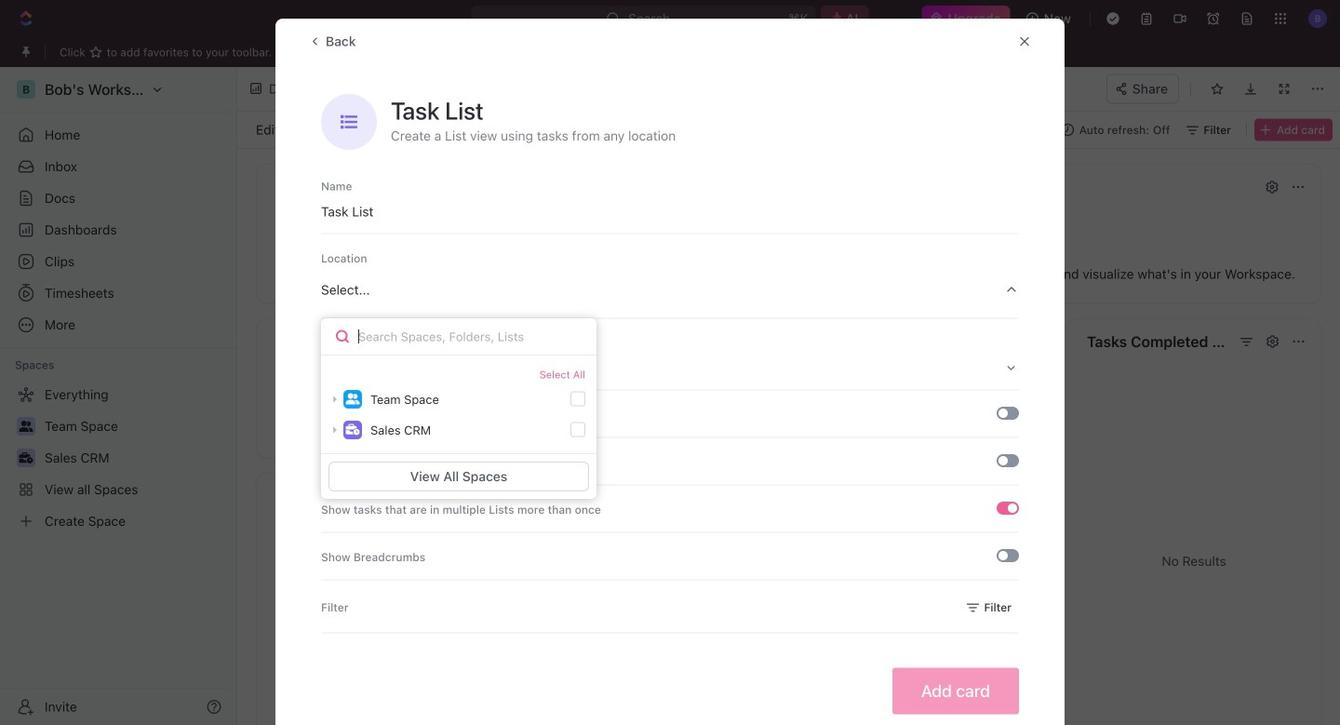 Task type: vqa. For each thing, say whether or not it's contained in the screenshot.
XC, , element
no



Task type: describe. For each thing, give the bounding box(es) containing it.
Card name text field
[[321, 195, 1019, 229]]



Task type: locate. For each thing, give the bounding box(es) containing it.
None text field
[[367, 78, 661, 100]]

user group image
[[346, 393, 360, 405]]

tree
[[7, 380, 229, 536]]

business time image
[[346, 424, 360, 435]]

tree inside sidebar 'navigation'
[[7, 380, 229, 536]]

sidebar navigation
[[0, 67, 237, 725]]

Search Spaces, Folders, Lists text field
[[321, 318, 597, 356]]



